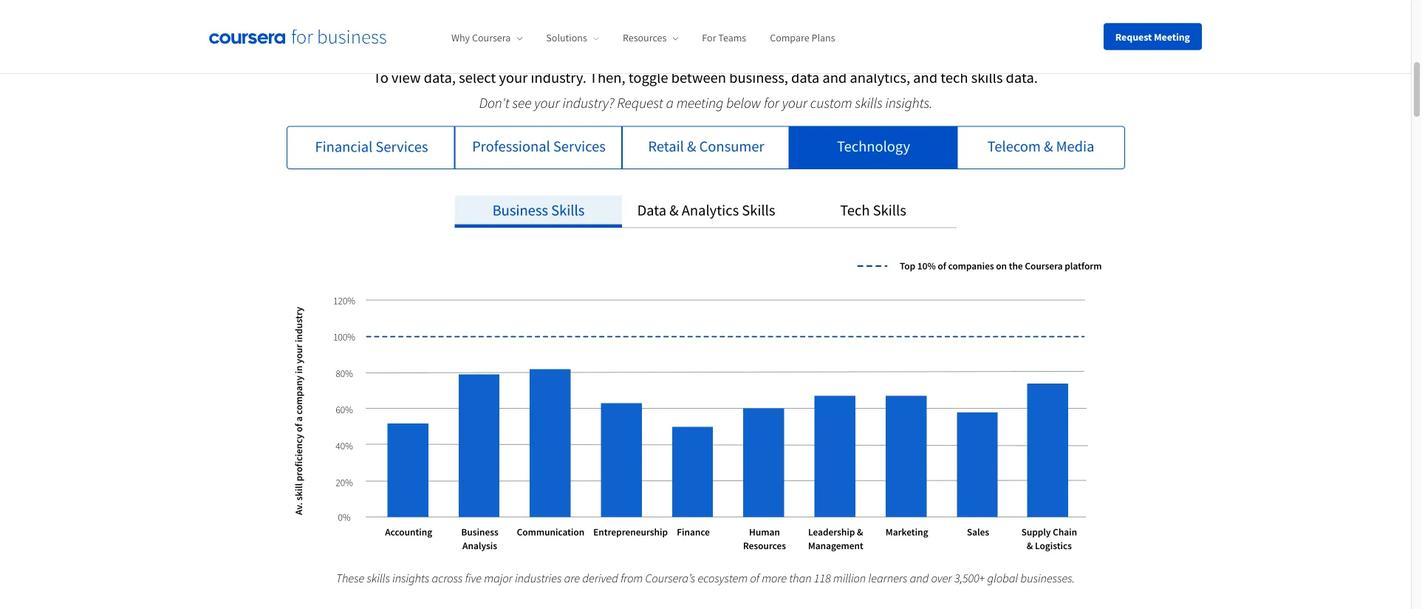 Task type: vqa. For each thing, say whether or not it's contained in the screenshot.
THE WHY
yes



Task type: locate. For each thing, give the bounding box(es) containing it.
resources
[[623, 31, 667, 45]]

request
[[1116, 30, 1152, 43]]

coursera
[[472, 31, 511, 45]]

plans
[[812, 31, 836, 45]]

solutions link
[[546, 31, 599, 45]]

compare plans link
[[770, 31, 836, 45]]

why
[[452, 31, 470, 45]]

for teams link
[[702, 31, 747, 45]]

for teams
[[702, 31, 747, 45]]

request meeting button
[[1104, 23, 1203, 50]]



Task type: describe. For each thing, give the bounding box(es) containing it.
request meeting
[[1116, 30, 1191, 43]]

teams
[[719, 31, 747, 45]]

for
[[702, 31, 717, 45]]

why coursera
[[452, 31, 511, 45]]

compare plans
[[770, 31, 836, 45]]

coursera for business image
[[209, 29, 387, 44]]

solutions
[[546, 31, 588, 45]]

meeting
[[1154, 30, 1191, 43]]

resources link
[[623, 31, 679, 45]]

compare
[[770, 31, 810, 45]]

why coursera link
[[452, 31, 523, 45]]



